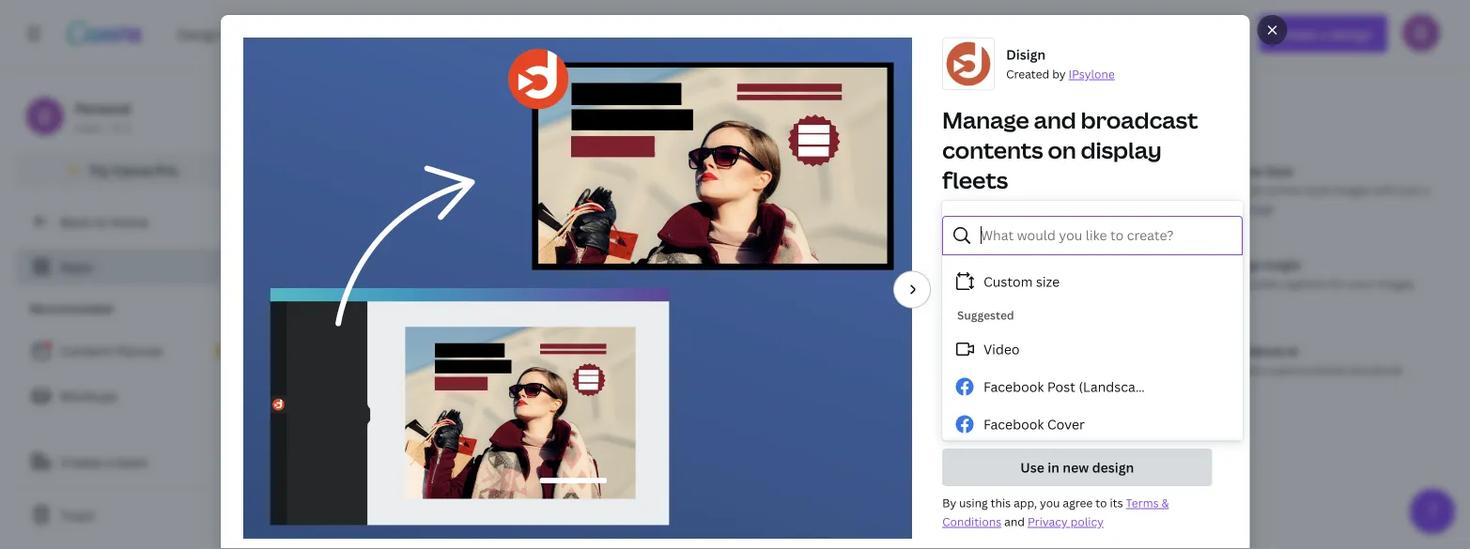 Task type: vqa. For each thing, say whether or not it's contained in the screenshot.


Task type: locate. For each thing, give the bounding box(es) containing it.
disign inside "disign digital signage solution"
[[630, 170, 664, 186]]

0 vertical spatial design
[[1132, 343, 1174, 361]]

facebook for facebook post (landscape)
[[984, 378, 1044, 396]]

product photos
[[60, 433, 159, 451]]

pro up back to home link
[[156, 161, 178, 179]]

0 vertical spatial cover
[[771, 355, 803, 370]]

create a team button
[[15, 443, 244, 481]]

personalized
[[1276, 362, 1345, 378]]

with left text
[[471, 268, 495, 284]]

disign up digital
[[630, 170, 664, 186]]

0 horizontal spatial using
[[331, 287, 359, 302]]

0 vertical spatial ai
[[966, 249, 977, 265]]

1 vertical spatial pro
[[331, 189, 349, 205]]

list containing content planner
[[15, 333, 244, 460]]

0 vertical spatial contents
[[942, 135, 1043, 165]]

1 vertical spatial designs
[[443, 355, 484, 370]]

facebook cover
[[984, 416, 1085, 434]]

your inside 'lottiefiles animate your canva designs with lottiefiles.'
[[379, 355, 403, 370]]

animate inside 'lottiefiles animate your canva designs with lottiefiles.'
[[331, 355, 376, 370]]

with inside 'lottiefiles animate your canva designs with lottiefiles.'
[[487, 355, 510, 370]]

with left the just
[[1374, 182, 1397, 197]]

to right back
[[94, 213, 107, 231]]

for right the captions
[[1330, 276, 1346, 291]]

2 vertical spatial of
[[983, 500, 998, 520]]

0 vertical spatial of
[[766, 268, 777, 284]]

a right the just
[[1423, 182, 1429, 197]]

1 facebook from the top
[[984, 378, 1044, 396]]

canva inside 'lottiefiles animate your canva designs with lottiefiles.'
[[406, 355, 440, 370]]

read
[[972, 343, 1004, 361]]

with inside patternedai create seamless patterns with text using ai
[[471, 268, 495, 284]]

you
[[1040, 496, 1060, 511]]

in right use
[[1048, 459, 1060, 477]]

builder
[[666, 373, 705, 389]]

1 vertical spatial video
[[976, 373, 1007, 389]]

disign up import
[[942, 233, 981, 250]]

insight
[[1264, 257, 1301, 272]]

and privacy policy
[[1002, 514, 1104, 530]]

of right speed
[[1091, 343, 1105, 361]]

1 horizontal spatial designs
[[1067, 212, 1115, 230]]

ai-
[[630, 355, 645, 370]]

image
[[998, 355, 1030, 370]]

images inside anime style create anime-style images with just a message
[[1333, 182, 1371, 197]]

0 horizontal spatial broadcast
[[1001, 233, 1065, 250]]

anime
[[1228, 163, 1263, 178]]

0 horizontal spatial generate
[[929, 268, 979, 284]]

with left krikey!
[[929, 287, 952, 302]]

broadcast inside manage and broadcast contents on display fleets
[[1081, 105, 1198, 135]]

1 vertical spatial design
[[1092, 459, 1134, 477]]

2 horizontal spatial ai
[[966, 249, 977, 265]]

0 horizontal spatial animate
[[331, 355, 376, 370]]

out
[[954, 500, 979, 520]]

on right up
[[758, 101, 776, 122]]

open
[[1049, 315, 1081, 333]]

0 horizontal spatial them
[[850, 458, 929, 498]]

0 horizontal spatial cover
[[771, 355, 803, 370]]

to inside back to home link
[[94, 213, 107, 231]]

1 vertical spatial in
[[1085, 315, 1096, 333]]

generate down image
[[1228, 276, 1278, 291]]

to up screens.
[[1170, 212, 1184, 230]]

facebook up use
[[984, 416, 1044, 434]]

ai inside patternedai create seamless patterns with text using ai
[[362, 287, 373, 302]]

directly
[[1118, 212, 1167, 230]]

this for app
[[982, 315, 1005, 333]]

ai down seamless at the left
[[362, 287, 373, 302]]

get
[[886, 500, 909, 520]]

animate
[[980, 249, 1026, 265], [331, 355, 376, 370]]

a down childbook.ai
[[1267, 362, 1273, 378]]

in left 'canva.' at right top
[[1143, 253, 1155, 271]]

facebook post (landscape) link
[[942, 368, 1236, 406]]

to down publish
[[984, 233, 998, 250]]

1 horizontal spatial images
[[1377, 276, 1415, 291]]

video down any at the right bottom
[[976, 373, 1007, 389]]

1 vertical spatial images
[[1377, 276, 1415, 291]]

1 horizontal spatial of
[[983, 500, 998, 520]]

and
[[653, 336, 675, 351]]

privacy
[[1028, 514, 1068, 530]]

1 horizontal spatial animate
[[980, 249, 1026, 265]]

0 horizontal spatial pro
[[156, 161, 178, 179]]

0 vertical spatial this
[[982, 315, 1005, 333]]

images up storybook
[[1377, 276, 1415, 291]]

animate inside krikey ai animate generate 3d animated talking avatars with krikey!
[[980, 249, 1026, 265]]

contents
[[942, 135, 1043, 165], [1032, 343, 1088, 361]]

1 horizontal spatial ai
[[724, 336, 736, 351]]

publish your canva designs directly to disign to broadcast them on your screens. import disign assets for editing in canva.
[[942, 212, 1209, 271]]

soona pro photo and video for products
[[331, 170, 512, 205]]

create inside childbook.ai create a personalized storybook
[[1228, 362, 1264, 378]]

1 vertical spatial on
[[1048, 135, 1076, 165]]

design down it
[[1132, 343, 1174, 361]]

photos
[[114, 433, 159, 451]]

images
[[1333, 182, 1371, 197], [1377, 276, 1415, 291]]

0 horizontal spatial of
[[766, 268, 777, 284]]

assets
[[1031, 253, 1071, 271]]

patternedai create seamless patterns with text using ai
[[331, 249, 519, 302]]

app,
[[1014, 496, 1037, 511]]

agree
[[1063, 496, 1093, 511]]

ai up the 'resume/cv'
[[724, 336, 736, 351]]

media
[[1115, 373, 1154, 390]]

the left newest
[[780, 101, 804, 122]]

ai right krikey
[[966, 249, 977, 265]]

disign
[[1006, 46, 1046, 63], [630, 170, 664, 186], [942, 233, 981, 250], [989, 253, 1028, 271]]

disign up created
[[1006, 46, 1046, 63]]

2 horizontal spatial on
[[1105, 233, 1121, 250]]

0 vertical spatial in
[[1143, 253, 1155, 271]]

broadcast inside publish your canva designs directly to disign to broadcast them on your screens. import disign assets for editing in canva.
[[1001, 233, 1065, 250]]

to right 'image'
[[1033, 355, 1044, 370]]

0 horizontal spatial &
[[761, 355, 768, 370]]

and down by
[[1034, 105, 1076, 135]]

& right the 'resume/cv'
[[761, 355, 768, 370]]

1 vertical spatial facebook
[[984, 416, 1044, 434]]

0 horizontal spatial in
[[1048, 459, 1060, 477]]

list
[[15, 333, 244, 460], [942, 341, 1212, 393]]

planner
[[115, 342, 164, 360]]

for right video at the top left of page
[[444, 189, 460, 205]]

1 vertical spatial using
[[959, 496, 988, 511]]

voiceover instantly add high quality voiceovers
[[929, 170, 1129, 205]]

voiceovers
[[1070, 189, 1129, 205]]

any
[[975, 355, 995, 370]]

the inside explore them all browse the entire directory and get more out of canva
[[711, 500, 735, 520]]

0 vertical spatial for
[[444, 189, 460, 205]]

by
[[942, 496, 956, 511]]

0 vertical spatial animate
[[980, 249, 1026, 265]]

use in new design button
[[942, 449, 1212, 487]]

in right open
[[1085, 315, 1096, 333]]

broadcast down ipsylone link in the top right of the page
[[1081, 105, 1198, 135]]

and down the app,
[[1004, 514, 1025, 530]]

this for app,
[[991, 496, 1011, 511]]

the left entire
[[711, 500, 735, 520]]

a left speed
[[1047, 355, 1053, 370]]

designs down voiceovers
[[1067, 212, 1115, 230]]

video down app
[[984, 341, 1020, 358]]

create down the product
[[60, 453, 102, 471]]

uploaded
[[1052, 373, 1112, 390]]

0 vertical spatial facebook
[[984, 378, 1044, 396]]

0 horizontal spatial list
[[15, 333, 244, 460]]

your down "directly"
[[1124, 233, 1153, 250]]

anime style create anime-style images with just a message
[[1228, 163, 1429, 216]]

1 vertical spatial broadcast
[[1001, 233, 1065, 250]]

1 horizontal spatial cover
[[1047, 416, 1085, 434]]

on inside "new and noteworthy catch up on the newest and hottest releases"
[[758, 101, 776, 122]]

create inside button
[[60, 453, 102, 471]]

2 vertical spatial for
[[1330, 276, 1346, 291]]

contents down "releases"
[[942, 135, 1043, 165]]

of inside 'reimagine create artistic variations of portrait photos'
[[766, 268, 777, 284]]

1 horizontal spatial using
[[959, 496, 988, 511]]

your right the captions
[[1349, 276, 1374, 291]]

with inside anime style create anime-style images with just a message
[[1374, 182, 1397, 197]]

2 facebook from the top
[[984, 416, 1044, 434]]

create a team
[[60, 453, 148, 471]]

of inside explore them all browse the entire directory and get more out of canva
[[983, 500, 998, 520]]

0 horizontal spatial images
[[1333, 182, 1371, 197]]

create inside patternedai create seamless patterns with text using ai
[[331, 268, 367, 284]]

contents down open
[[1032, 343, 1088, 361]]

custom
[[984, 273, 1033, 291]]

photos
[[630, 287, 668, 302]]

pro inside soona pro photo and video for products
[[331, 189, 349, 205]]

1 horizontal spatial &
[[1162, 496, 1169, 511]]

on inside publish your canva designs directly to disign to broadcast them on your screens. import disign assets for editing in canva.
[[1105, 233, 1121, 250]]

voiceover
[[929, 170, 984, 186]]

disign up the custom
[[989, 253, 1028, 271]]

0 horizontal spatial ai
[[362, 287, 373, 302]]

facebook down 'image'
[[984, 378, 1044, 396]]

1 vertical spatial this
[[991, 496, 1011, 511]]

back to home
[[60, 213, 148, 231]]

designs down the patterns
[[443, 355, 484, 370]]

ai inside krikey ai animate generate 3d animated talking avatars with krikey!
[[966, 249, 977, 265]]

using down patternedai at the top
[[331, 287, 359, 302]]

this left app
[[982, 315, 1005, 333]]

list containing read the contents of the design
[[942, 341, 1212, 393]]

1 horizontal spatial list
[[942, 341, 1212, 393]]

1 horizontal spatial pro
[[331, 189, 349, 205]]

0 vertical spatial designs
[[1067, 212, 1115, 230]]

1 vertical spatial &
[[1162, 496, 1169, 511]]

1 horizontal spatial them
[[1069, 233, 1102, 250]]

signage
[[668, 189, 710, 205]]

use in new design
[[1020, 459, 1134, 477]]

0 vertical spatial images
[[1333, 182, 1371, 197]]

and
[[765, 59, 821, 100], [863, 101, 891, 122], [1034, 105, 1076, 135], [388, 189, 408, 205], [855, 500, 883, 520], [1004, 514, 1025, 530]]

for inside publish your canva designs directly to disign to broadcast them on your screens. import disign assets for editing in canva.
[[1074, 253, 1093, 271]]

What would you like to create? search field
[[981, 218, 1230, 254]]

pro down soona
[[331, 189, 349, 205]]

a down product photos at the bottom left of the page
[[106, 453, 113, 471]]

a left design,
[[1100, 315, 1107, 333]]

0 vertical spatial pro
[[156, 161, 178, 179]]

cover right the 'resume/cv'
[[771, 355, 803, 370]]

lottiefiles animate your canva designs with lottiefiles.
[[331, 336, 510, 389]]

0 vertical spatial &
[[761, 355, 768, 370]]

0 vertical spatial broadcast
[[1081, 105, 1198, 135]]

your up lottiefiles.
[[379, 355, 403, 370]]

1 vertical spatial animate
[[331, 355, 376, 370]]

broadcast up assets
[[1001, 233, 1065, 250]]

1 vertical spatial for
[[1074, 253, 1093, 271]]

2 vertical spatial ai
[[724, 336, 736, 351]]

& inside terms & conditions
[[1162, 496, 1169, 511]]

create for reimagine create artistic variations of portrait photos
[[630, 268, 666, 284]]

designs inside 'lottiefiles animate your canva designs with lottiefiles.'
[[443, 355, 484, 370]]

design,
[[1110, 315, 1155, 333]]

& right terms
[[1162, 496, 1169, 511]]

2 vertical spatial in
[[1048, 459, 1060, 477]]

new
[[1063, 459, 1089, 477]]

0 vertical spatial using
[[331, 287, 359, 302]]

on up the quality
[[1048, 135, 1076, 165]]

them
[[1069, 233, 1102, 250], [850, 458, 929, 498]]

on up "editing"
[[1105, 233, 1121, 250]]

content planner
[[60, 342, 164, 360]]

1 horizontal spatial on
[[1048, 135, 1076, 165]]

and left get
[[855, 500, 883, 520]]

and left video at the top left of page
[[388, 189, 408, 205]]

patternedai
[[331, 249, 397, 265]]

using
[[331, 287, 359, 302], [959, 496, 988, 511]]

animate down lottiefiles
[[331, 355, 376, 370]]

1 vertical spatial ai
[[362, 287, 373, 302]]

1 vertical spatial contents
[[1032, 343, 1088, 361]]

0 horizontal spatial on
[[758, 101, 776, 122]]

resume
[[678, 336, 721, 351]]

0 horizontal spatial designs
[[443, 355, 484, 370]]

your down 'image'
[[1020, 373, 1049, 390]]

on inside manage and broadcast contents on display fleets
[[1048, 135, 1076, 165]]

0 vertical spatial on
[[758, 101, 776, 122]]

animate up 3d at the right
[[980, 249, 1026, 265]]

1 horizontal spatial in
[[1085, 315, 1096, 333]]

using up conditions
[[959, 496, 988, 511]]

2 horizontal spatial of
[[1091, 343, 1105, 361]]

create down childbook.ai
[[1228, 362, 1264, 378]]

with down text
[[487, 355, 510, 370]]

ipsylone
[[1069, 66, 1115, 82]]

avatars
[[1092, 268, 1132, 284]]

manage and broadcast contents on display fleets
[[942, 105, 1198, 195]]

2 vertical spatial on
[[1105, 233, 1121, 250]]

products
[[463, 189, 512, 205]]

of left "portrait"
[[766, 268, 777, 284]]

create up photos
[[630, 268, 666, 284]]

entire
[[738, 500, 781, 520]]

images right style
[[1333, 182, 1371, 197]]

this
[[982, 315, 1005, 333], [991, 496, 1011, 511]]

try canva pro
[[89, 161, 178, 179]]

2 horizontal spatial in
[[1143, 253, 1155, 271]]

them up get
[[850, 458, 929, 498]]

1 horizontal spatial broadcast
[[1081, 105, 1198, 135]]

canva inside button
[[113, 161, 152, 179]]

them up the talking
[[1069, 233, 1102, 250]]

catch
[[689, 101, 731, 122]]

create down anime
[[1228, 182, 1264, 197]]

in inside publish your canva designs directly to disign to broadcast them on your screens. import disign assets for editing in canva.
[[1143, 253, 1155, 271]]

0 horizontal spatial for
[[444, 189, 460, 205]]

ai
[[966, 249, 977, 265], [362, 287, 373, 302], [724, 336, 736, 351]]

this left the app,
[[991, 496, 1011, 511]]

generate down krikey
[[929, 268, 979, 284]]

cover down facebook post (landscape)
[[1047, 416, 1085, 434]]

1 vertical spatial of
[[1091, 343, 1105, 361]]

for inside image insight generate captions for your images
[[1330, 276, 1346, 291]]

design up its
[[1092, 459, 1134, 477]]

create inside 'reimagine create artistic variations of portrait photos'
[[630, 268, 666, 284]]

1 horizontal spatial generate
[[1228, 276, 1278, 291]]

when
[[942, 315, 978, 333]]

2 horizontal spatial for
[[1330, 276, 1346, 291]]

job
[[630, 336, 650, 351]]

create down patternedai at the top
[[331, 268, 367, 284]]

this inside permissions when this app is open in a design, it can:
[[982, 315, 1005, 333]]

a inside childbook.ai create a personalized storybook
[[1267, 362, 1273, 378]]

1 horizontal spatial for
[[1074, 253, 1093, 271]]

0 vertical spatial them
[[1069, 233, 1102, 250]]

(landscape)
[[1079, 378, 1156, 396]]

facebook
[[984, 378, 1044, 396], [984, 416, 1044, 434]]

generate inside image insight generate captions for your images
[[1228, 276, 1278, 291]]

created
[[1006, 66, 1050, 82]]

1 vertical spatial them
[[850, 458, 929, 498]]

of right out
[[983, 500, 998, 520]]

list for recommended
[[15, 333, 244, 460]]

on
[[758, 101, 776, 122], [1048, 135, 1076, 165], [1105, 233, 1121, 250]]

speedpaint convert any image to a speed drawing video
[[929, 336, 1090, 389]]

for right assets
[[1074, 253, 1093, 271]]

try canva pro button
[[15, 152, 244, 188]]

hottest
[[894, 101, 948, 122]]



Task type: describe. For each thing, give the bounding box(es) containing it.
conditions
[[942, 514, 1002, 530]]

back to home link
[[15, 203, 244, 241]]

newest
[[808, 101, 860, 122]]

cover inside "job and resume ai ai-powered resume/cv & cover letter builder"
[[771, 355, 803, 370]]

add
[[980, 189, 1000, 205]]

publish
[[942, 212, 989, 230]]

and right newest
[[863, 101, 891, 122]]

canva.
[[1158, 253, 1201, 271]]

list for when this app is open in a design, it can:
[[942, 341, 1212, 393]]

size
[[1036, 273, 1060, 291]]

design inside "dropdown button"
[[1092, 459, 1134, 477]]

and inside explore them all browse the entire directory and get more out of canva
[[855, 500, 883, 520]]

patterns
[[422, 268, 469, 284]]

soona
[[331, 170, 364, 186]]

text
[[498, 268, 519, 284]]

create inside anime style create anime-style images with just a message
[[1228, 182, 1264, 197]]

permissions
[[942, 288, 1019, 306]]

pro inside button
[[156, 161, 178, 179]]

apps link
[[15, 248, 244, 286]]

facebook post (landscape)
[[984, 378, 1156, 396]]

designs inside publish your canva designs directly to disign to broadcast them on your screens. import disign assets for editing in canva.
[[1067, 212, 1115, 230]]

trash
[[60, 507, 95, 525]]

facebook for facebook cover
[[984, 416, 1044, 434]]

top level navigation element
[[165, 15, 755, 53]]

images inside image insight generate captions for your images
[[1377, 276, 1415, 291]]

disign inside disign created by ipsylone
[[1006, 46, 1046, 63]]

letter
[[630, 373, 663, 389]]

childbook.ai create a personalized storybook
[[1228, 343, 1403, 378]]

product
[[60, 433, 111, 451]]

and inside soona pro photo and video for products
[[388, 189, 408, 205]]

digital
[[630, 189, 665, 205]]

terms & conditions link
[[942, 496, 1169, 530]]

krikey
[[929, 249, 963, 265]]

video link
[[942, 331, 1236, 368]]

can:
[[1170, 315, 1197, 333]]

krikey ai animate generate 3d animated talking avatars with krikey!
[[929, 249, 1132, 302]]

powered
[[645, 355, 693, 370]]

your inside image insight generate captions for your images
[[1349, 276, 1374, 291]]

in inside "dropdown button"
[[1048, 459, 1060, 477]]

canva inside explore them all browse the entire directory and get more out of canva
[[1002, 500, 1046, 520]]

access
[[972, 373, 1016, 390]]

video inside speedpaint convert any image to a speed drawing video
[[976, 373, 1007, 389]]

browse
[[653, 500, 707, 520]]

and up newest
[[765, 59, 821, 100]]

terms
[[1126, 496, 1159, 511]]

variations
[[710, 268, 763, 284]]

just
[[1400, 182, 1420, 197]]

lottiefiles
[[331, 336, 389, 351]]

screens.
[[1157, 233, 1209, 250]]

post
[[1047, 378, 1076, 396]]

animated
[[1000, 268, 1051, 284]]

editing
[[1096, 253, 1140, 271]]

directory
[[785, 500, 852, 520]]

storybook
[[1348, 362, 1403, 378]]

canva inside publish your canva designs directly to disign to broadcast them on your screens. import disign assets for editing in canva.
[[1025, 212, 1064, 230]]

a inside speedpaint convert any image to a speed drawing video
[[1047, 355, 1053, 370]]

import
[[942, 253, 986, 271]]

1 vertical spatial cover
[[1047, 416, 1085, 434]]

a inside anime style create anime-style images with just a message
[[1423, 182, 1429, 197]]

video
[[411, 189, 441, 205]]

message
[[1228, 201, 1275, 216]]

product photos link
[[15, 423, 244, 460]]

and inside manage and broadcast contents on display fleets
[[1034, 105, 1076, 135]]

to inside speedpaint convert any image to a speed drawing video
[[1033, 355, 1044, 370]]

portrait
[[780, 268, 822, 284]]

your inside list
[[1020, 373, 1049, 390]]

permissions when this app is open in a design, it can:
[[942, 288, 1197, 333]]

access your uploaded media
[[972, 373, 1154, 390]]

by
[[1052, 66, 1066, 82]]

in inside permissions when this app is open in a design, it can:
[[1085, 315, 1096, 333]]

anime-
[[1267, 182, 1304, 197]]

style
[[1266, 163, 1294, 178]]

explore
[[730, 458, 844, 498]]

new and noteworthy catch up on the newest and hottest releases
[[689, 59, 1011, 122]]

reimagine create artistic variations of portrait photos
[[630, 249, 822, 302]]

them inside explore them all browse the entire directory and get more out of canva
[[850, 458, 929, 498]]

a inside permissions when this app is open in a design, it can:
[[1100, 315, 1107, 333]]

them inside publish your canva designs directly to disign to broadcast them on your screens. import disign assets for editing in canva.
[[1069, 233, 1102, 250]]

image
[[1228, 257, 1261, 272]]

its
[[1110, 496, 1123, 511]]

captions
[[1281, 276, 1328, 291]]

mockups
[[60, 388, 117, 405]]

3d
[[982, 268, 997, 284]]

0 vertical spatial video
[[984, 341, 1020, 358]]

the down design,
[[1108, 343, 1129, 361]]

design inside list
[[1132, 343, 1174, 361]]

for inside soona pro photo and video for products
[[444, 189, 460, 205]]

by using this app, you agree to its
[[942, 496, 1126, 511]]

is
[[1036, 315, 1046, 333]]

create for patternedai create seamless patterns with text using ai
[[331, 268, 367, 284]]

of inside list
[[1091, 343, 1105, 361]]

fleets
[[942, 165, 1008, 195]]

disign digital signage solution
[[630, 170, 757, 205]]

krikey!
[[955, 287, 992, 302]]

•
[[103, 120, 107, 135]]

explore them all browse the entire directory and get more out of canva
[[653, 458, 1046, 520]]

style
[[1304, 182, 1331, 197]]

generate inside krikey ai animate generate 3d animated talking avatars with krikey!
[[929, 268, 979, 284]]

back
[[60, 213, 90, 231]]

seamless
[[370, 268, 419, 284]]

contents inside manage and broadcast contents on display fleets
[[942, 135, 1043, 165]]

create for childbook.ai create a personalized storybook
[[1228, 362, 1264, 378]]

policy
[[1071, 514, 1104, 530]]

to left its
[[1096, 496, 1107, 511]]

artistic
[[669, 268, 707, 284]]

childbook.ai
[[1228, 343, 1299, 359]]

ai inside "job and resume ai ai-powered resume/cv & cover letter builder"
[[724, 336, 736, 351]]

content planner link
[[15, 333, 244, 370]]

& inside "job and resume ai ai-powered resume/cv & cover letter builder"
[[761, 355, 768, 370]]

with inside krikey ai animate generate 3d animated talking avatars with krikey!
[[929, 287, 952, 302]]

image insight generate captions for your images
[[1228, 257, 1415, 291]]

privacy policy link
[[1028, 514, 1104, 530]]

recommended
[[30, 301, 113, 317]]

try
[[89, 161, 110, 179]]

the down app
[[1007, 343, 1028, 361]]

photo
[[352, 189, 385, 205]]

lottiefiles.
[[331, 373, 390, 389]]

a inside create a team button
[[106, 453, 113, 471]]

using inside patternedai create seamless patterns with text using ai
[[331, 287, 359, 302]]

the inside "new and noteworthy catch up on the newest and hottest releases"
[[780, 101, 804, 122]]

high
[[1003, 189, 1026, 205]]

contents inside list
[[1032, 343, 1088, 361]]

your down high
[[992, 212, 1021, 230]]

up
[[735, 101, 754, 122]]

speedpaint
[[929, 336, 992, 351]]



